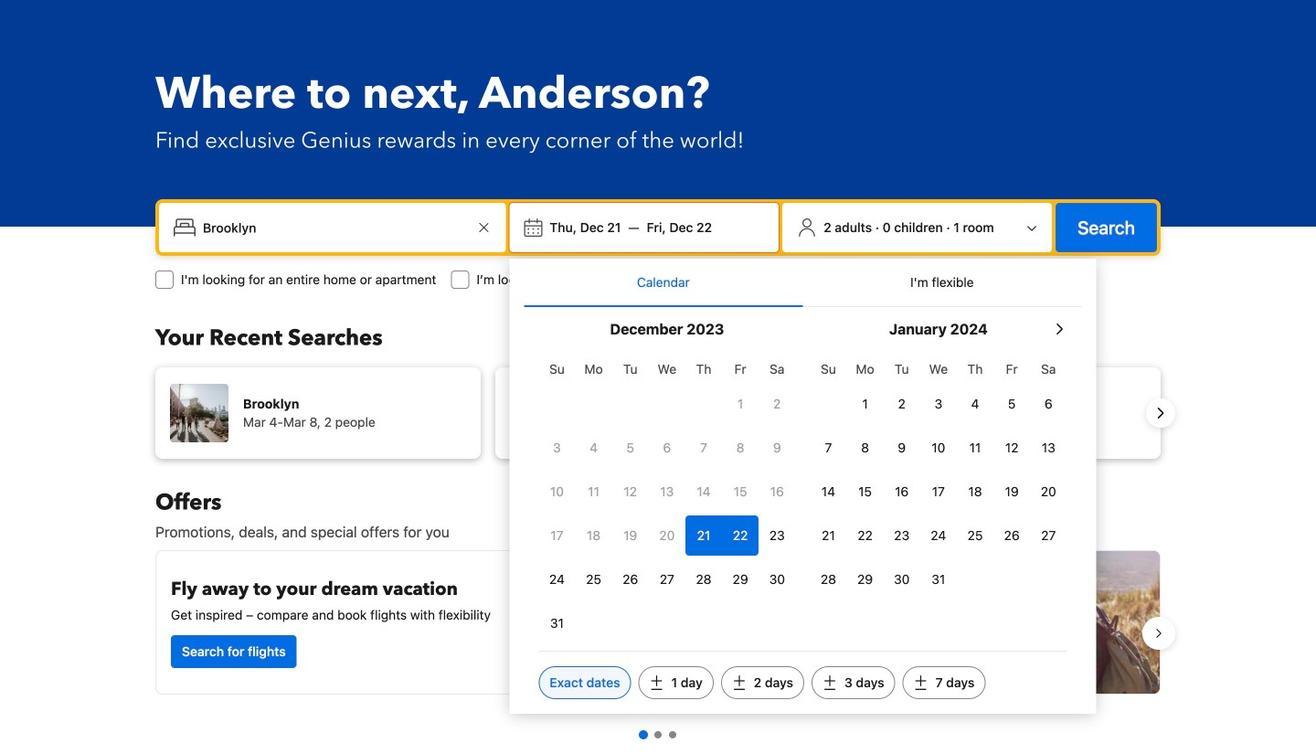Task type: locate. For each thing, give the bounding box(es) containing it.
1 vertical spatial region
[[141, 543, 1175, 724]]

cell
[[685, 512, 722, 556], [722, 512, 759, 556]]

19 December 2023 checkbox
[[612, 516, 649, 556]]

26 January 2024 checkbox
[[994, 516, 1030, 556]]

23 December 2023 checkbox
[[759, 516, 796, 556]]

27 December 2023 checkbox
[[649, 559, 685, 600]]

1 horizontal spatial grid
[[810, 351, 1067, 600]]

2 December 2023 checkbox
[[759, 384, 796, 424]]

1 grid from the left
[[539, 351, 796, 643]]

cell up 28 december 2023 option
[[685, 512, 722, 556]]

29 January 2024 checkbox
[[847, 559, 884, 600]]

3 December 2023 checkbox
[[539, 428, 575, 468]]

25 December 2023 checkbox
[[575, 559, 612, 600]]

0 vertical spatial region
[[141, 360, 1175, 466]]

Where are you going? field
[[196, 211, 473, 244]]

21 December 2023 checkbox
[[685, 516, 722, 556]]

27 January 2024 checkbox
[[1030, 516, 1067, 556]]

25 January 2024 checkbox
[[957, 516, 994, 556]]

13 January 2024 checkbox
[[1030, 428, 1067, 468]]

11 December 2023 checkbox
[[575, 472, 612, 512]]

1 December 2023 checkbox
[[722, 384, 759, 424]]

28 December 2023 checkbox
[[685, 559, 722, 600]]

6 January 2024 checkbox
[[1030, 384, 1067, 424]]

0 horizontal spatial grid
[[539, 351, 796, 643]]

17 January 2024 checkbox
[[920, 472, 957, 512]]

18 January 2024 checkbox
[[957, 472, 994, 512]]

29 December 2023 checkbox
[[722, 559, 759, 600]]

9 January 2024 checkbox
[[884, 428, 920, 468]]

14 December 2023 checkbox
[[685, 472, 722, 512]]

15 December 2023 checkbox
[[722, 472, 759, 512]]

21 January 2024 checkbox
[[810, 516, 847, 556]]

tab list
[[524, 259, 1082, 308]]

5 January 2024 checkbox
[[994, 384, 1030, 424]]

28 January 2024 checkbox
[[810, 559, 847, 600]]

grid
[[539, 351, 796, 643], [810, 351, 1067, 600]]

4 December 2023 checkbox
[[575, 428, 612, 468]]

15 January 2024 checkbox
[[847, 472, 884, 512]]

30 January 2024 checkbox
[[884, 559, 920, 600]]

region
[[141, 360, 1175, 466], [141, 543, 1175, 724]]

19 January 2024 checkbox
[[994, 472, 1030, 512]]

24 December 2023 checkbox
[[539, 559, 575, 600]]

progress bar
[[639, 730, 676, 739]]

7 January 2024 checkbox
[[810, 428, 847, 468]]

cell up 29 december 2023 checkbox
[[722, 512, 759, 556]]

12 December 2023 checkbox
[[612, 472, 649, 512]]

9 December 2023 checkbox
[[759, 428, 796, 468]]



Task type: describe. For each thing, give the bounding box(es) containing it.
10 January 2024 checkbox
[[920, 428, 957, 468]]

5 December 2023 checkbox
[[612, 428, 649, 468]]

2 grid from the left
[[810, 351, 1067, 600]]

2 cell from the left
[[722, 512, 759, 556]]

30 December 2023 checkbox
[[759, 559, 796, 600]]

20 January 2024 checkbox
[[1030, 472, 1067, 512]]

1 cell from the left
[[685, 512, 722, 556]]

7 December 2023 checkbox
[[685, 428, 722, 468]]

6 December 2023 checkbox
[[649, 428, 685, 468]]

2 region from the top
[[141, 543, 1175, 724]]

4 January 2024 checkbox
[[957, 384, 994, 424]]

12 January 2024 checkbox
[[994, 428, 1030, 468]]

26 December 2023 checkbox
[[612, 559, 649, 600]]

fly away to your dream vacation image
[[522, 566, 635, 679]]

16 January 2024 checkbox
[[884, 472, 920, 512]]

22 January 2024 checkbox
[[847, 516, 884, 556]]

3 January 2024 checkbox
[[920, 384, 957, 424]]

20 December 2023 checkbox
[[649, 516, 685, 556]]

1 January 2024 checkbox
[[847, 384, 884, 424]]

2 January 2024 checkbox
[[884, 384, 920, 424]]

23 January 2024 checkbox
[[884, 516, 920, 556]]

16 December 2023 checkbox
[[759, 472, 796, 512]]

18 December 2023 checkbox
[[575, 516, 612, 556]]

next image
[[1150, 402, 1172, 424]]

24 January 2024 checkbox
[[920, 516, 957, 556]]

10 December 2023 checkbox
[[539, 472, 575, 512]]

1 region from the top
[[141, 360, 1175, 466]]

31 December 2023 checkbox
[[539, 603, 575, 643]]

11 January 2024 checkbox
[[957, 428, 994, 468]]

22 December 2023 checkbox
[[722, 516, 759, 556]]

group of friends hiking in the mountains on a sunny day image
[[666, 551, 1160, 694]]

31 January 2024 checkbox
[[920, 559, 957, 600]]

8 December 2023 checkbox
[[722, 428, 759, 468]]

17 December 2023 checkbox
[[539, 516, 575, 556]]

14 January 2024 checkbox
[[810, 472, 847, 512]]

8 January 2024 checkbox
[[847, 428, 884, 468]]

13 December 2023 checkbox
[[649, 472, 685, 512]]



Task type: vqa. For each thing, say whether or not it's contained in the screenshot.
Miami in the Miami 1,358 properties
no



